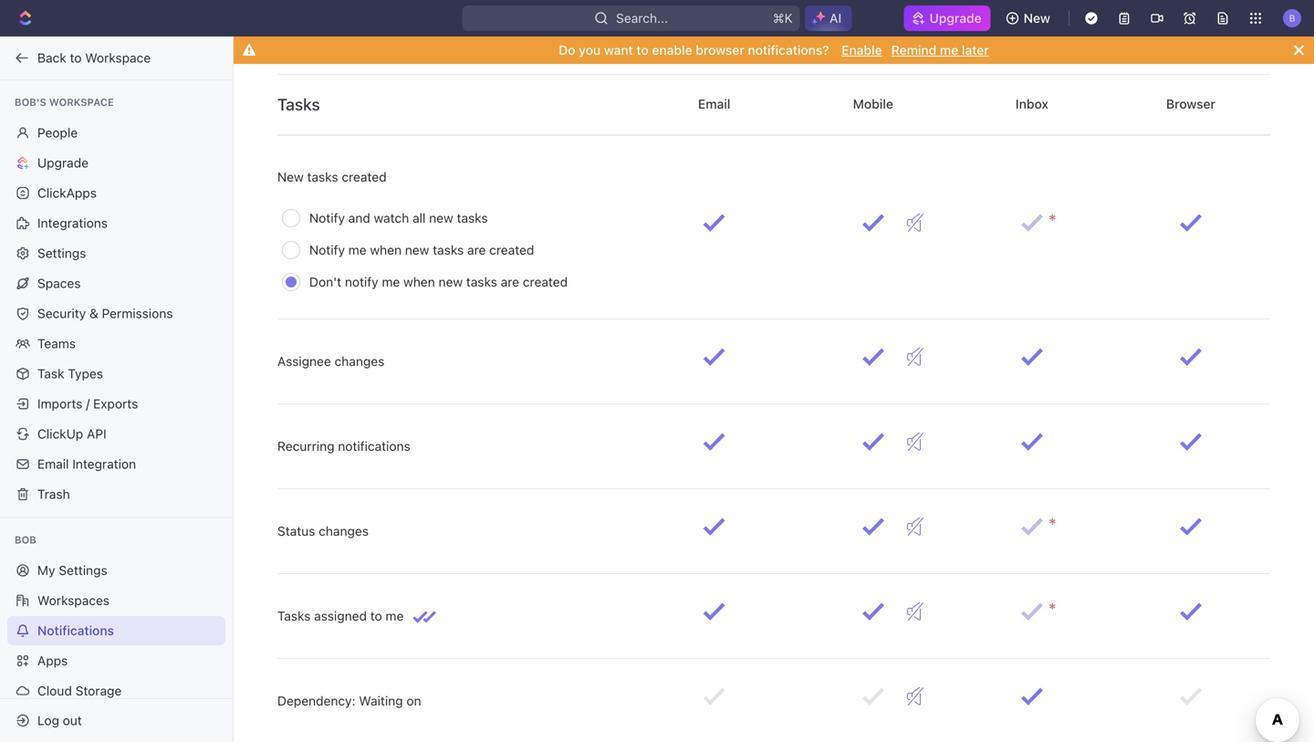 Task type: locate. For each thing, give the bounding box(es) containing it.
settings link
[[7, 239, 225, 268]]

upgrade up clickapps
[[37, 155, 89, 170]]

people link
[[7, 118, 225, 147]]

tasks down 'comments'
[[277, 94, 320, 114]]

new tasks created
[[277, 169, 387, 184]]

new for new
[[1024, 10, 1051, 26]]

tasks up notify and watch all new tasks
[[307, 169, 338, 184]]

1 vertical spatial email
[[37, 456, 69, 471]]

tasks
[[277, 94, 320, 114], [277, 608, 311, 623]]

my
[[37, 563, 55, 578]]

new for new tasks created
[[277, 169, 304, 184]]

off image
[[907, 214, 924, 232], [907, 433, 924, 451], [907, 518, 924, 536], [907, 687, 924, 706]]

when down "notify me when new tasks are created"
[[404, 274, 435, 289]]

0 horizontal spatial upgrade
[[37, 155, 89, 170]]

you
[[579, 42, 601, 58]]

clickapps link
[[7, 178, 225, 208]]

task types link
[[7, 359, 225, 388]]

are
[[467, 242, 486, 257], [501, 274, 519, 289]]

don't notify me when new tasks are created
[[309, 274, 568, 289]]

4 off image from the top
[[907, 687, 924, 706]]

cloud
[[37, 683, 72, 698]]

types
[[68, 366, 103, 381]]

0 vertical spatial changes
[[335, 354, 385, 369]]

new inside button
[[1024, 10, 1051, 26]]

teams
[[37, 336, 76, 351]]

1 vertical spatial notify
[[309, 242, 345, 257]]

1 off image from the top
[[907, 214, 924, 232]]

email integration link
[[7, 450, 225, 479]]

workspace up people
[[49, 96, 114, 108]]

1 horizontal spatial to
[[370, 608, 382, 623]]

b
[[1289, 13, 1296, 23]]

dependency:
[[277, 693, 356, 708]]

upgrade link
[[904, 5, 991, 31], [7, 148, 225, 178]]

when down watch
[[370, 242, 402, 257]]

2 vertical spatial new
[[439, 274, 463, 289]]

0 vertical spatial upgrade
[[930, 10, 982, 26]]

⌘k
[[773, 10, 793, 26]]

0 horizontal spatial email
[[37, 456, 69, 471]]

api
[[87, 426, 107, 441]]

clickup
[[37, 426, 83, 441]]

1 notify from the top
[[309, 210, 345, 225]]

tasks
[[307, 169, 338, 184], [457, 210, 488, 225], [433, 242, 464, 257], [466, 274, 497, 289]]

1 horizontal spatial when
[[404, 274, 435, 289]]

1 vertical spatial tasks
[[277, 608, 311, 623]]

2 vertical spatial created
[[523, 274, 568, 289]]

0 vertical spatial off image
[[907, 348, 924, 366]]

to right the want
[[637, 42, 649, 58]]

0 vertical spatial notify
[[309, 210, 345, 225]]

1 horizontal spatial email
[[695, 96, 734, 111]]

1 vertical spatial settings
[[59, 563, 107, 578]]

0 vertical spatial settings
[[37, 246, 86, 261]]

new right all
[[429, 210, 453, 225]]

clickup api
[[37, 426, 107, 441]]

new down all
[[405, 242, 429, 257]]

workspace right back
[[85, 50, 151, 65]]

me left later
[[940, 42, 959, 58]]

1 off image from the top
[[907, 348, 924, 366]]

assignee changes
[[277, 354, 385, 369]]

email
[[695, 96, 734, 111], [37, 456, 69, 471]]

1 vertical spatial changes
[[319, 523, 369, 538]]

0 vertical spatial are
[[467, 242, 486, 257]]

notifications link
[[7, 616, 225, 645]]

log
[[37, 713, 59, 728]]

do you want to enable browser notifications? enable remind me later
[[559, 42, 989, 58]]

0 horizontal spatial to
[[70, 50, 82, 65]]

&
[[89, 306, 98, 321]]

3 off image from the top
[[907, 518, 924, 536]]

changes for status changes
[[319, 523, 369, 538]]

workspace
[[85, 50, 151, 65], [49, 96, 114, 108]]

recurring notifications
[[277, 439, 411, 454]]

to right back
[[70, 50, 82, 65]]

and
[[348, 210, 370, 225]]

spaces link
[[7, 269, 225, 298]]

off image
[[907, 348, 924, 366], [907, 602, 924, 621]]

changes right assignee
[[335, 354, 385, 369]]

upgrade up later
[[930, 10, 982, 26]]

permissions
[[102, 306, 173, 321]]

email for email
[[695, 96, 734, 111]]

0 horizontal spatial upgrade link
[[7, 148, 225, 178]]

inbox
[[1012, 96, 1052, 111]]

assigned
[[314, 608, 367, 623]]

1 vertical spatial new
[[277, 169, 304, 184]]

0 horizontal spatial new
[[277, 169, 304, 184]]

settings
[[37, 246, 86, 261], [59, 563, 107, 578]]

2 off image from the top
[[907, 433, 924, 451]]

settings up spaces
[[37, 246, 86, 261]]

me right the assigned
[[386, 608, 404, 623]]

1 vertical spatial when
[[404, 274, 435, 289]]

when
[[370, 242, 402, 257], [404, 274, 435, 289]]

notify and watch all new tasks
[[309, 210, 488, 225]]

cloud storage link
[[7, 676, 225, 706]]

1 horizontal spatial are
[[501, 274, 519, 289]]

ai
[[830, 10, 842, 26]]

0 vertical spatial workspace
[[85, 50, 151, 65]]

upgrade link up clickapps 'link'
[[7, 148, 225, 178]]

2 notify from the top
[[309, 242, 345, 257]]

trash
[[37, 487, 70, 502]]

upgrade
[[930, 10, 982, 26], [37, 155, 89, 170]]

email down browser
[[695, 96, 734, 111]]

tasks left the assigned
[[277, 608, 311, 623]]

changes right status on the left bottom of page
[[319, 523, 369, 538]]

1 vertical spatial upgrade
[[37, 155, 89, 170]]

my settings
[[37, 563, 107, 578]]

new for when
[[439, 274, 463, 289]]

0 horizontal spatial when
[[370, 242, 402, 257]]

to
[[637, 42, 649, 58], [70, 50, 82, 65], [370, 608, 382, 623]]

do
[[559, 42, 576, 58]]

later
[[962, 42, 989, 58]]

2 tasks from the top
[[277, 608, 311, 623]]

0 vertical spatial email
[[695, 96, 734, 111]]

security & permissions link
[[7, 299, 225, 328]]

upgrade link up later
[[904, 5, 991, 31]]

notify up don't
[[309, 242, 345, 257]]

back to workspace
[[37, 50, 151, 65]]

upgrade for rightmost upgrade link
[[930, 10, 982, 26]]

new
[[429, 210, 453, 225], [405, 242, 429, 257], [439, 274, 463, 289]]

1 vertical spatial workspace
[[49, 96, 114, 108]]

tasks down "notify me when new tasks are created"
[[466, 274, 497, 289]]

changes
[[335, 354, 385, 369], [319, 523, 369, 538]]

1 vertical spatial created
[[489, 242, 534, 257]]

new down "notify me when new tasks are created"
[[439, 274, 463, 289]]

0 vertical spatial tasks
[[277, 94, 320, 114]]

2 off image from the top
[[907, 602, 924, 621]]

bob's
[[15, 96, 46, 108]]

1 horizontal spatial new
[[1024, 10, 1051, 26]]

1 vertical spatial off image
[[907, 602, 924, 621]]

clickup api link
[[7, 419, 225, 449]]

teams link
[[7, 329, 225, 358]]

0 vertical spatial new
[[1024, 10, 1051, 26]]

browser
[[1163, 96, 1219, 111]]

me
[[940, 42, 959, 58], [348, 242, 367, 257], [382, 274, 400, 289], [386, 608, 404, 623]]

notify for notify me when new tasks are created
[[309, 242, 345, 257]]

0 vertical spatial new
[[429, 210, 453, 225]]

enable
[[652, 42, 692, 58]]

1 horizontal spatial upgrade link
[[904, 5, 991, 31]]

to right the assigned
[[370, 608, 382, 623]]

1 tasks from the top
[[277, 94, 320, 114]]

/
[[86, 396, 90, 411]]

notify
[[309, 210, 345, 225], [309, 242, 345, 257]]

enable
[[842, 42, 882, 58]]

email up trash at the left of the page
[[37, 456, 69, 471]]

1 horizontal spatial upgrade
[[930, 10, 982, 26]]

1 vertical spatial new
[[405, 242, 429, 257]]

notify left and in the left top of the page
[[309, 210, 345, 225]]

0 vertical spatial upgrade link
[[904, 5, 991, 31]]

settings up 'workspaces'
[[59, 563, 107, 578]]



Task type: describe. For each thing, give the bounding box(es) containing it.
new button
[[998, 4, 1062, 33]]

workspace inside 'button'
[[85, 50, 151, 65]]

my settings link
[[7, 556, 225, 585]]

apps link
[[7, 646, 225, 675]]

imports / exports link
[[7, 389, 225, 419]]

task types
[[37, 366, 103, 381]]

task
[[37, 366, 64, 381]]

clickapps
[[37, 185, 97, 200]]

watch
[[374, 210, 409, 225]]

remind
[[892, 42, 937, 58]]

b button
[[1278, 4, 1307, 33]]

mobile
[[850, 96, 897, 111]]

apps
[[37, 653, 68, 668]]

bob's workspace
[[15, 96, 114, 108]]

me right notify
[[382, 274, 400, 289]]

back to workspace button
[[7, 43, 216, 73]]

1 vertical spatial are
[[501, 274, 519, 289]]

cloud storage
[[37, 683, 122, 698]]

tasks for tasks assigned to me
[[277, 608, 311, 623]]

trash link
[[7, 480, 225, 509]]

upgrade for bottom upgrade link
[[37, 155, 89, 170]]

bob
[[15, 534, 36, 546]]

off image for recurring notifications
[[907, 433, 924, 451]]

assignee
[[277, 354, 331, 369]]

browser
[[696, 42, 745, 58]]

status
[[277, 523, 315, 538]]

tasks assigned to me
[[277, 608, 404, 623]]

tasks right all
[[457, 210, 488, 225]]

tasks for tasks
[[277, 94, 320, 114]]

dependency: waiting on
[[277, 693, 421, 708]]

log out
[[37, 713, 82, 728]]

integrations
[[37, 215, 108, 230]]

waiting
[[359, 693, 403, 708]]

off image for status changes
[[907, 518, 924, 536]]

new for all
[[429, 210, 453, 225]]

notifications
[[37, 623, 114, 638]]

notify
[[345, 274, 378, 289]]

email integration
[[37, 456, 136, 471]]

want
[[604, 42, 633, 58]]

back
[[37, 50, 66, 65]]

status changes
[[277, 523, 369, 538]]

email for email integration
[[37, 456, 69, 471]]

ai button
[[805, 5, 852, 31]]

changes for assignee changes
[[335, 354, 385, 369]]

0 vertical spatial created
[[342, 169, 387, 184]]

all
[[413, 210, 426, 225]]

tasks up don't notify me when new tasks are created
[[433, 242, 464, 257]]

exports
[[93, 396, 138, 411]]

on
[[407, 693, 421, 708]]

notifications
[[338, 439, 411, 454]]

workspaces
[[37, 593, 110, 608]]

notifications?
[[748, 42, 829, 58]]

me down and in the left top of the page
[[348, 242, 367, 257]]

off image for dependency: waiting on
[[907, 687, 924, 706]]

0 horizontal spatial are
[[467, 242, 486, 257]]

integration
[[72, 456, 136, 471]]

search...
[[616, 10, 668, 26]]

0 vertical spatial when
[[370, 242, 402, 257]]

spaces
[[37, 276, 81, 291]]

settings inside my settings link
[[59, 563, 107, 578]]

workspaces link
[[7, 586, 225, 615]]

log out button
[[7, 706, 217, 735]]

2 horizontal spatial to
[[637, 42, 649, 58]]

notify me when new tasks are created
[[309, 242, 534, 257]]

notify for notify and watch all new tasks
[[309, 210, 345, 225]]

storage
[[75, 683, 122, 698]]

1 vertical spatial upgrade link
[[7, 148, 225, 178]]

integrations link
[[7, 209, 225, 238]]

people
[[37, 125, 78, 140]]

to inside back to workspace 'button'
[[70, 50, 82, 65]]

don't
[[309, 274, 341, 289]]

recurring
[[277, 439, 335, 454]]

imports
[[37, 396, 83, 411]]

security
[[37, 306, 86, 321]]

imports / exports
[[37, 396, 138, 411]]

comments
[[277, 34, 359, 54]]

security & permissions
[[37, 306, 173, 321]]

out
[[63, 713, 82, 728]]



Task type: vqa. For each thing, say whether or not it's contained in the screenshot.
Dependency:
yes



